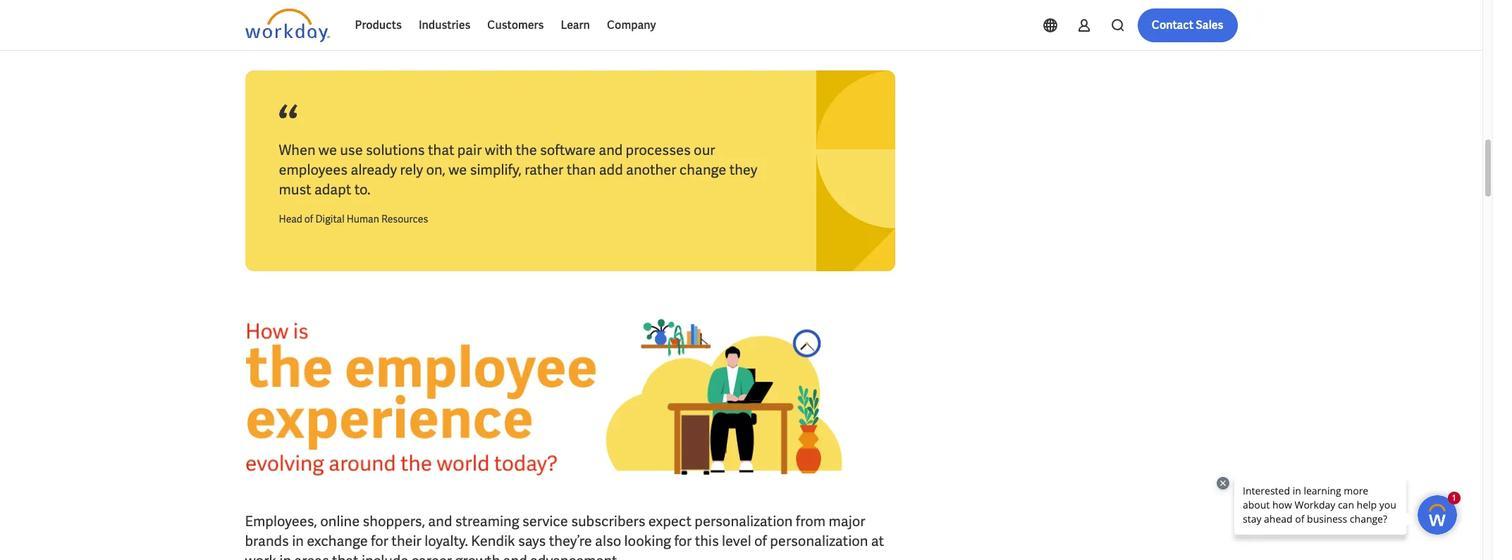 Task type: describe. For each thing, give the bounding box(es) containing it.
contact sales link
[[1138, 8, 1238, 42]]

their
[[392, 532, 422, 551]]

the
[[516, 141, 537, 159]]

head
[[279, 213, 302, 226]]

streaming
[[455, 512, 519, 531]]

customers
[[487, 18, 544, 32]]

this
[[695, 532, 719, 551]]

0 horizontal spatial we
[[319, 141, 337, 159]]

change
[[680, 161, 726, 179]]

they
[[729, 161, 758, 179]]

customers button
[[479, 8, 552, 42]]

company button
[[599, 8, 665, 42]]

include
[[362, 552, 408, 561]]

head of digital human resources
[[279, 213, 428, 226]]

of inside employees, online shoppers, and streaming service subscribers expect personalization from major brands in exchange for their loyalty. kendik says they're also looking for this level of personalization at work in areas that include career growth and advancement.
[[754, 532, 767, 551]]

1 vertical spatial and
[[428, 512, 452, 531]]

simplify,
[[470, 161, 522, 179]]

growth
[[455, 552, 500, 561]]

work
[[245, 552, 276, 561]]

contact
[[1152, 18, 1194, 32]]

they're
[[549, 532, 592, 551]]

go to the homepage image
[[245, 8, 330, 42]]

contact sales
[[1152, 18, 1224, 32]]

learn
[[561, 18, 590, 32]]

exchange
[[307, 532, 368, 551]]

that inside when we use solutions that pair with the software and processes our employees already rely on, we simplify, rather than add another change they must adapt to.
[[428, 141, 454, 159]]

0 vertical spatial of
[[304, 213, 313, 226]]

products
[[355, 18, 402, 32]]

rely
[[400, 161, 423, 179]]

when
[[279, 141, 316, 159]]

processes
[[626, 141, 691, 159]]

1 horizontal spatial we
[[449, 161, 467, 179]]

'' image
[[245, 305, 896, 489]]

on,
[[426, 161, 446, 179]]

looking
[[624, 532, 671, 551]]

rather
[[525, 161, 564, 179]]

another
[[626, 161, 677, 179]]

1 vertical spatial personalization
[[770, 532, 868, 551]]

2 for from the left
[[674, 532, 692, 551]]

1 vertical spatial in
[[279, 552, 291, 561]]



Task type: vqa. For each thing, say whether or not it's contained in the screenshot.
change
yes



Task type: locate. For each thing, give the bounding box(es) containing it.
1 horizontal spatial of
[[754, 532, 767, 551]]

0 horizontal spatial in
[[279, 552, 291, 561]]

from
[[796, 512, 826, 531]]

service
[[522, 512, 568, 531]]

of right 'head'
[[304, 213, 313, 226]]

we right on,
[[449, 161, 467, 179]]

0 vertical spatial and
[[599, 141, 623, 159]]

career
[[411, 552, 452, 561]]

1 vertical spatial that
[[332, 552, 359, 561]]

use
[[340, 141, 363, 159]]

0 vertical spatial in
[[292, 532, 304, 551]]

and
[[599, 141, 623, 159], [428, 512, 452, 531], [503, 552, 527, 561]]

2 vertical spatial and
[[503, 552, 527, 561]]

than
[[567, 161, 596, 179]]

expect
[[649, 512, 692, 531]]

our
[[694, 141, 715, 159]]

that inside employees, online shoppers, and streaming service subscribers expect personalization from major brands in exchange for their loyalty. kendik says they're also looking for this level of personalization at work in areas that include career growth and advancement.
[[332, 552, 359, 561]]

major
[[829, 512, 866, 531]]

areas
[[294, 552, 329, 561]]

we left the use
[[319, 141, 337, 159]]

says
[[518, 532, 546, 551]]

company
[[607, 18, 656, 32]]

products button
[[347, 8, 410, 42]]

0 horizontal spatial for
[[371, 532, 389, 551]]

must
[[279, 180, 311, 199]]

shoppers,
[[363, 512, 425, 531]]

for down expect
[[674, 532, 692, 551]]

0 horizontal spatial that
[[332, 552, 359, 561]]

subscribers
[[571, 512, 646, 531]]

digital
[[315, 213, 345, 226]]

in
[[292, 532, 304, 551], [279, 552, 291, 561]]

in up areas
[[292, 532, 304, 551]]

1 horizontal spatial and
[[503, 552, 527, 561]]

that up on,
[[428, 141, 454, 159]]

and up loyalty.
[[428, 512, 452, 531]]

industries
[[419, 18, 471, 32]]

with
[[485, 141, 513, 159]]

pair
[[457, 141, 482, 159]]

human
[[347, 213, 379, 226]]

resources
[[381, 213, 428, 226]]

industries button
[[410, 8, 479, 42]]

1 vertical spatial of
[[754, 532, 767, 551]]

in down brands
[[279, 552, 291, 561]]

1 horizontal spatial in
[[292, 532, 304, 551]]

that down exchange
[[332, 552, 359, 561]]

2 horizontal spatial and
[[599, 141, 623, 159]]

sales
[[1196, 18, 1224, 32]]

level
[[722, 532, 751, 551]]

kendik
[[471, 532, 515, 551]]

employees
[[279, 161, 348, 179]]

adapt
[[314, 180, 351, 199]]

learn button
[[552, 8, 599, 42]]

that
[[428, 141, 454, 159], [332, 552, 359, 561]]

add
[[599, 161, 623, 179]]

0 horizontal spatial of
[[304, 213, 313, 226]]

0 vertical spatial that
[[428, 141, 454, 159]]

0 vertical spatial we
[[319, 141, 337, 159]]

1 horizontal spatial that
[[428, 141, 454, 159]]

of right level
[[754, 532, 767, 551]]

advancement.
[[530, 552, 621, 561]]

and inside when we use solutions that pair with the software and processes our employees already rely on, we simplify, rather than add another change they must adapt to.
[[599, 141, 623, 159]]

personalization
[[695, 512, 793, 531], [770, 532, 868, 551]]

for
[[371, 532, 389, 551], [674, 532, 692, 551]]

employees,
[[245, 512, 317, 531]]

and down says
[[503, 552, 527, 561]]

at
[[871, 532, 884, 551]]

also
[[595, 532, 621, 551]]

when we use solutions that pair with the software and processes our employees already rely on, we simplify, rather than add another change they must adapt to.
[[279, 141, 758, 199]]

1 vertical spatial we
[[449, 161, 467, 179]]

software
[[540, 141, 596, 159]]

1 horizontal spatial for
[[674, 532, 692, 551]]

and up add
[[599, 141, 623, 159]]

already
[[351, 161, 397, 179]]

for up include
[[371, 532, 389, 551]]

employees, online shoppers, and streaming service subscribers expect personalization from major brands in exchange for their loyalty. kendik says they're also looking for this level of personalization at work in areas that include career growth and advancement.
[[245, 512, 884, 561]]

of
[[304, 213, 313, 226], [754, 532, 767, 551]]

personalization up level
[[695, 512, 793, 531]]

loyalty.
[[425, 532, 468, 551]]

to.
[[354, 180, 371, 199]]

brands
[[245, 532, 289, 551]]

0 vertical spatial personalization
[[695, 512, 793, 531]]

online
[[320, 512, 360, 531]]

0 horizontal spatial and
[[428, 512, 452, 531]]

1 for from the left
[[371, 532, 389, 551]]

personalization down from in the right of the page
[[770, 532, 868, 551]]

we
[[319, 141, 337, 159], [449, 161, 467, 179]]

solutions
[[366, 141, 425, 159]]



